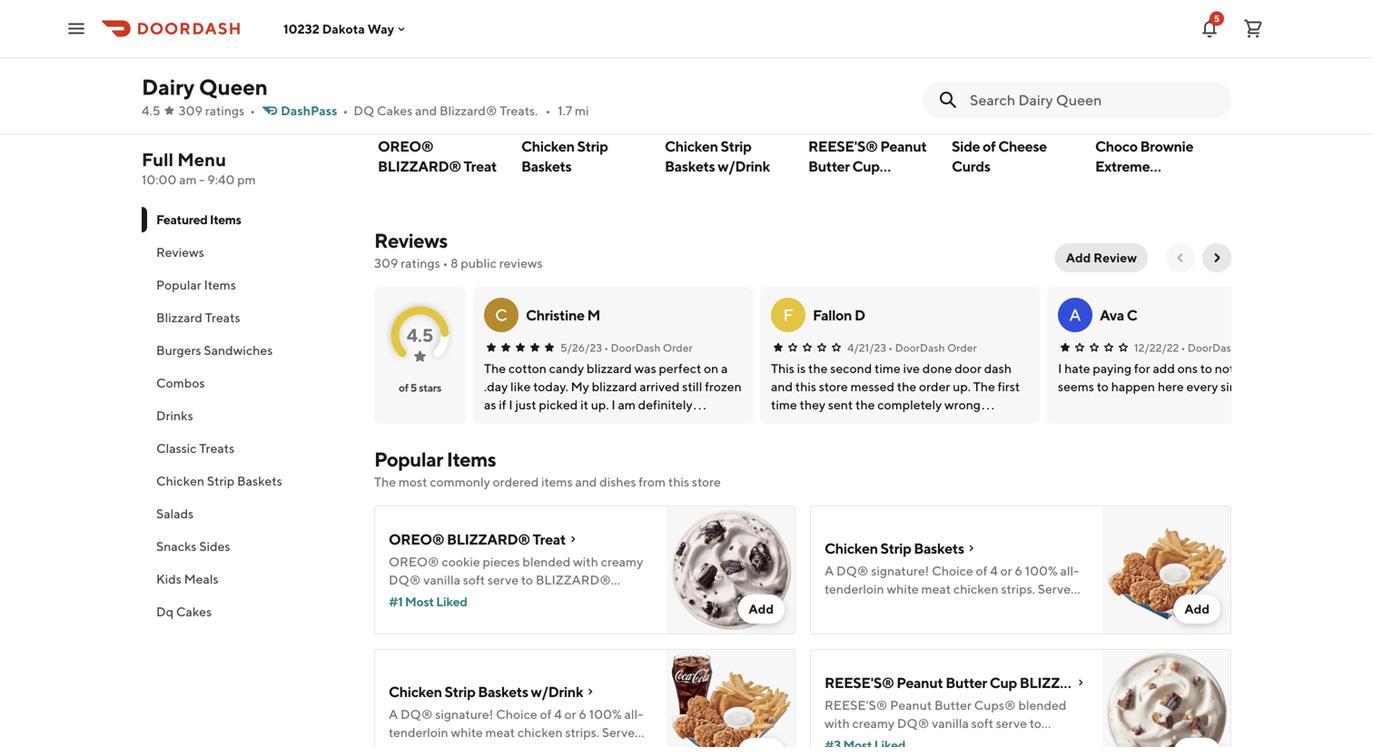 Task type: describe. For each thing, give the bounding box(es) containing it.
cups®
[[974, 698, 1016, 713]]

cheese
[[999, 138, 1047, 155]]

classic
[[156, 441, 197, 456]]

treat inside reese's® peanut butter cup blizzard® treat
[[894, 178, 927, 195]]

butter inside reese's® peanut butter cup blizzard® treat
[[808, 158, 850, 175]]

am
[[179, 172, 197, 187]]

1 vertical spatial reese's®
[[825, 674, 894, 692]]

dishes
[[600, 475, 636, 490]]

0 horizontal spatial 5
[[410, 382, 417, 394]]

1 horizontal spatial reese's® peanut butter cup blizzard® treat image
[[1103, 650, 1232, 748]]

featured items
[[156, 212, 241, 227]]

way
[[368, 21, 394, 36]]

10232
[[283, 21, 320, 36]]

blizzard® inside oreo® blizzard® treat
[[378, 158, 461, 175]]

see more button
[[143, 25, 352, 54]]

#1 most liked
[[389, 595, 467, 610]]

strip inside the chicken strip baskets w/drink
[[721, 138, 752, 155]]

sandwiches
[[204, 343, 273, 358]]

cookie
[[442, 555, 480, 570]]

• doordash order for c
[[604, 342, 693, 354]]

10232 dakota way button
[[283, 21, 409, 36]]

kids
[[156, 572, 182, 587]]

items
[[541, 475, 573, 490]]

liked
[[436, 595, 467, 610]]

add button for reese's® peanut butter cup blizzard® treat
[[887, 89, 934, 118]]

1 vertical spatial chicken strip baskets w/drink image
[[667, 650, 796, 748]]

mi
[[575, 103, 589, 118]]

kids meals button
[[142, 563, 352, 596]]

snacks sides
[[156, 539, 230, 554]]

fallon
[[813, 307, 852, 324]]

popular items the most commonly ordered items and dishes from this store
[[374, 448, 721, 490]]

0 horizontal spatial ratings
[[205, 103, 245, 118]]

ava c
[[1100, 307, 1138, 324]]

a
[[1070, 305, 1082, 325]]

reviews 309 ratings • 8 public reviews
[[374, 229, 543, 271]]

1 vertical spatial oreo®
[[389, 531, 444, 548]]

dq cakes
[[156, 605, 212, 620]]

side of cheese curds
[[952, 138, 1047, 175]]

• right the '12/22/22'
[[1181, 342, 1186, 354]]

dq
[[354, 103, 374, 118]]

popular for popular items
[[156, 278, 201, 293]]

chicken inside chicken strip baskets
[[521, 138, 575, 155]]

f
[[783, 305, 794, 325]]

review
[[1094, 250, 1137, 265]]

combos button
[[142, 367, 352, 400]]

0 vertical spatial oreo® blizzard® treat image
[[378, 0, 514, 129]]

perfection. inside oreo® cookie pieces blended with creamy dq® vanilla soft serve to blizzard® perfection.
[[389, 591, 452, 606]]

reviews button
[[142, 236, 352, 269]]

1 vertical spatial chicken strip baskets button
[[142, 465, 352, 498]]

dashpass •
[[281, 103, 348, 118]]

snacks sides button
[[142, 531, 352, 563]]

see
[[219, 31, 241, 46]]

dq® inside "reese's® peanut butter cups® blended with creamy dq® vanilla soft serve to blizzard® perfection."
[[897, 716, 930, 731]]

dashpass
[[281, 103, 337, 118]]

commonly
[[430, 475, 490, 490]]

blizzard treats button
[[142, 302, 352, 334]]

chicken inside the chicken strip baskets w/drink
[[665, 138, 718, 155]]

the
[[374, 475, 396, 490]]

add inside button
[[1066, 250, 1091, 265]]

popular items
[[156, 278, 236, 293]]

items for popular items
[[204, 278, 236, 293]]

to inside "reese's® peanut butter cups® blended with creamy dq® vanilla soft serve to blizzard® perfection."
[[1030, 716, 1042, 731]]

snacks
[[156, 539, 197, 554]]

full menu 10:00 am - 9:40 pm
[[142, 149, 256, 187]]

1 horizontal spatial c
[[1127, 307, 1138, 324]]

dairy queen
[[142, 74, 268, 100]]

treats.
[[500, 103, 538, 118]]

christine m
[[526, 307, 600, 324]]

extreme
[[1096, 158, 1150, 175]]

reese's® peanut butter cups® blended with creamy dq® vanilla soft serve to blizzard® perfection.
[[825, 698, 1067, 748]]

featured
[[156, 212, 208, 227]]

0 horizontal spatial chicken strip baskets
[[156, 474, 282, 489]]

previous image
[[1174, 251, 1188, 265]]

4/21/23
[[848, 342, 887, 354]]

most
[[405, 595, 434, 610]]

ava
[[1100, 307, 1125, 324]]

store
[[692, 475, 721, 490]]

blizzard® inside the choco brownie extreme blizzard® treat
[[1096, 178, 1179, 195]]

see more
[[219, 31, 275, 46]]

1 vertical spatial reese's® peanut butter cup blizzard® treat
[[825, 674, 1139, 692]]

burgers sandwiches button
[[142, 334, 352, 367]]

chicken strip baskets w/drink image inside 'button'
[[665, 0, 801, 129]]

9:40
[[207, 172, 235, 187]]

1 vertical spatial oreo® blizzard® treat
[[389, 531, 566, 548]]

dq
[[156, 605, 174, 620]]

10:00
[[142, 172, 177, 187]]

drinks button
[[142, 400, 352, 432]]

doordash for a
[[1188, 342, 1238, 354]]

kids meals
[[156, 572, 219, 587]]

1 horizontal spatial chicken strip baskets button
[[518, 0, 661, 183]]

1 vertical spatial chicken strip baskets w/drink
[[389, 684, 583, 701]]

• down queen
[[250, 103, 255, 118]]

• left 1.7
[[545, 103, 551, 118]]

12/22/22
[[1135, 342, 1179, 354]]

1 horizontal spatial 5
[[1214, 13, 1220, 24]]

2 horizontal spatial chicken strip baskets
[[825, 540, 964, 557]]

0 horizontal spatial c
[[495, 305, 508, 325]]

soft inside "reese's® peanut butter cups® blended with creamy dq® vanilla soft serve to blizzard® perfection."
[[972, 716, 994, 731]]

0 vertical spatial 4.5
[[142, 103, 160, 118]]

add review button
[[1055, 243, 1148, 273]]

chicken strip baskets image inside button
[[521, 0, 658, 129]]

blizzard® inside oreo® cookie pieces blended with creamy dq® vanilla soft serve to blizzard® perfection.
[[536, 573, 611, 588]]

pieces
[[483, 555, 520, 570]]

peanut inside "reese's® peanut butter cups® blended with creamy dq® vanilla soft serve to blizzard® perfection."
[[890, 698, 932, 713]]

open menu image
[[65, 18, 87, 40]]

classic treats
[[156, 441, 235, 456]]

doordash for f
[[895, 342, 945, 354]]

oreo® inside oreo® cookie pieces blended with creamy dq® vanilla soft serve to blizzard® perfection.
[[389, 555, 439, 570]]

salads button
[[142, 498, 352, 531]]

vanilla inside "reese's® peanut butter cups® blended with creamy dq® vanilla soft serve to blizzard® perfection."
[[932, 716, 969, 731]]

pm
[[237, 172, 256, 187]]

treat inside the choco brownie extreme blizzard® treat
[[1181, 178, 1214, 195]]

christine
[[526, 307, 585, 324]]

0 items, open order cart image
[[1243, 18, 1265, 40]]

dq cakes button
[[142, 596, 352, 629]]

next image
[[1210, 251, 1225, 265]]

with inside oreo® cookie pieces blended with creamy dq® vanilla soft serve to blizzard® perfection.
[[573, 555, 599, 570]]

reese's® inside "reese's® peanut butter cups® blended with creamy dq® vanilla soft serve to blizzard® perfection."
[[825, 698, 888, 713]]

add button for oreo® blizzard® treat
[[456, 89, 503, 118]]

salads
[[156, 506, 194, 521]]

0 vertical spatial peanut
[[880, 138, 927, 155]]

reviews for reviews
[[156, 245, 204, 260]]

chicken strip baskets w/drink button
[[661, 0, 805, 183]]

ratings inside 'reviews 309 ratings • 8 public reviews'
[[401, 256, 440, 271]]

dq® inside oreo® cookie pieces blended with creamy dq® vanilla soft serve to blizzard® perfection.
[[389, 573, 421, 588]]

popular items button
[[142, 269, 352, 302]]

menu
[[177, 149, 226, 170]]

creamy inside "reese's® peanut butter cups® blended with creamy dq® vanilla soft serve to blizzard® perfection."
[[853, 716, 895, 731]]

1 vertical spatial w/drink
[[531, 684, 583, 701]]

• right 4/21/23
[[889, 342, 893, 354]]

public
[[461, 256, 497, 271]]

oreo® cookie pieces blended with creamy dq® vanilla soft serve to blizzard® perfection.
[[389, 555, 643, 606]]

butter inside "reese's® peanut butter cups® blended with creamy dq® vanilla soft serve to blizzard® perfection."
[[935, 698, 972, 713]]

this
[[668, 475, 690, 490]]



Task type: locate. For each thing, give the bounding box(es) containing it.
0 horizontal spatial chicken strip baskets w/drink
[[389, 684, 583, 701]]

2 order from the left
[[947, 342, 977, 354]]

1 horizontal spatial and
[[575, 475, 597, 490]]

0 horizontal spatial oreo® blizzard® treat image
[[378, 0, 514, 129]]

oreo® up cookie
[[389, 531, 444, 548]]

oreo® blizzard® treat down blizzard®
[[378, 138, 497, 175]]

strip
[[577, 138, 608, 155], [721, 138, 752, 155], [207, 474, 235, 489], [881, 540, 912, 557], [445, 684, 476, 701]]

perfection.
[[389, 591, 452, 606], [903, 734, 966, 748]]

5 left stars
[[410, 382, 417, 394]]

oreo® inside oreo® blizzard® treat
[[378, 138, 433, 155]]

309 down reviews link
[[374, 256, 398, 271]]

oreo®
[[378, 138, 433, 155], [389, 531, 444, 548], [389, 555, 439, 570]]

reese's® inside reese's® peanut butter cup blizzard® treat
[[808, 138, 878, 155]]

1 horizontal spatial creamy
[[853, 716, 895, 731]]

1 horizontal spatial popular
[[374, 448, 443, 471]]

0 vertical spatial reese's® peanut butter cup blizzard® treat image
[[808, 0, 945, 129]]

dakota
[[322, 21, 365, 36]]

baskets
[[521, 158, 572, 175], [665, 158, 715, 175], [237, 474, 282, 489], [914, 540, 964, 557], [478, 684, 528, 701]]

from
[[639, 475, 666, 490]]

1 vertical spatial blended
[[1019, 698, 1067, 713]]

of left stars
[[399, 382, 409, 394]]

1 vertical spatial dq®
[[897, 716, 930, 731]]

reviews
[[374, 229, 448, 253], [156, 245, 204, 260]]

1 vertical spatial chicken strip baskets
[[156, 474, 282, 489]]

doordash right 4/21/23
[[895, 342, 945, 354]]

0 vertical spatial chicken strip baskets w/drink image
[[665, 0, 801, 129]]

oreo® blizzard® treat image
[[378, 0, 514, 129], [667, 506, 796, 635]]

queen
[[199, 74, 268, 100]]

0 horizontal spatial popular
[[156, 278, 201, 293]]

1 horizontal spatial chicken strip baskets
[[521, 138, 608, 175]]

meals
[[184, 572, 219, 587]]

chicken strip baskets w/drink inside chicken strip baskets w/drink 'button'
[[665, 138, 770, 175]]

ordered
[[493, 475, 539, 490]]

cakes inside button
[[176, 605, 212, 620]]

1 vertical spatial chicken strip baskets image
[[1103, 506, 1232, 635]]

d
[[855, 307, 865, 324]]

2 doordash from the left
[[895, 342, 945, 354]]

serve inside "reese's® peanut butter cups® blended with creamy dq® vanilla soft serve to blizzard® perfection."
[[996, 716, 1027, 731]]

treats for classic treats
[[199, 441, 235, 456]]

0 vertical spatial perfection.
[[389, 591, 452, 606]]

treats inside 'classic treats' "button"
[[199, 441, 235, 456]]

order for c
[[663, 342, 693, 354]]

blizzard®
[[440, 103, 497, 118]]

0 horizontal spatial chicken strip baskets image
[[521, 0, 658, 129]]

blended inside oreo® cookie pieces blended with creamy dq® vanilla soft serve to blizzard® perfection.
[[523, 555, 571, 570]]

reese's®
[[808, 138, 878, 155], [825, 674, 894, 692], [825, 698, 888, 713]]

5/26/23
[[560, 342, 602, 354]]

0 horizontal spatial serve
[[488, 573, 519, 588]]

1 vertical spatial ratings
[[401, 256, 440, 271]]

309 inside 'reviews 309 ratings • 8 public reviews'
[[374, 256, 398, 271]]

and right items
[[575, 475, 597, 490]]

treats inside blizzard treats button
[[205, 310, 240, 325]]

1 horizontal spatial order
[[947, 342, 977, 354]]

choco brownie extreme blizzard® treat button
[[1092, 0, 1235, 195]]

blended right cups®
[[1019, 698, 1067, 713]]

items inside "popular items the most commonly ordered items and dishes from this store"
[[447, 448, 496, 471]]

2 vertical spatial peanut
[[890, 698, 932, 713]]

reviews inside 'reviews 309 ratings • 8 public reviews'
[[374, 229, 448, 253]]

ratings down queen
[[205, 103, 245, 118]]

0 vertical spatial 5
[[1214, 13, 1220, 24]]

1 vertical spatial peanut
[[897, 674, 943, 692]]

reviews
[[499, 256, 543, 271]]

1 vertical spatial oreo® blizzard® treat image
[[667, 506, 796, 635]]

to
[[521, 573, 533, 588], [1030, 716, 1042, 731]]

1 horizontal spatial doordash
[[895, 342, 945, 354]]

reviews inside button
[[156, 245, 204, 260]]

doordash for c
[[611, 342, 661, 354]]

c
[[495, 305, 508, 325], [1127, 307, 1138, 324]]

0 horizontal spatial to
[[521, 573, 533, 588]]

of right "side"
[[983, 138, 996, 155]]

1 horizontal spatial serve
[[996, 716, 1027, 731]]

0 vertical spatial ratings
[[205, 103, 245, 118]]

cakes right dq
[[377, 103, 413, 118]]

1 vertical spatial 5
[[410, 382, 417, 394]]

1 doordash from the left
[[611, 342, 661, 354]]

309 ratings •
[[179, 103, 255, 118]]

baskets inside chicken strip baskets
[[521, 158, 572, 175]]

oreo® down 'dq cakes and blizzard® treats. • 1.7 mi'
[[378, 138, 433, 155]]

0 horizontal spatial and
[[415, 103, 437, 118]]

2 vertical spatial items
[[447, 448, 496, 471]]

3 doordash from the left
[[1188, 342, 1238, 354]]

0 vertical spatial oreo® blizzard® treat
[[378, 138, 497, 175]]

309
[[179, 103, 203, 118], [374, 256, 398, 271]]

order for a
[[1240, 342, 1270, 354]]

choco brownie extreme blizzard® treat image
[[1096, 0, 1232, 129]]

0 vertical spatial reese's®
[[808, 138, 878, 155]]

add review
[[1066, 250, 1137, 265]]

popular inside "popular items the most commonly ordered items and dishes from this store"
[[374, 448, 443, 471]]

• doordash order for f
[[889, 342, 977, 354]]

with inside "reese's® peanut butter cups® blended with creamy dq® vanilla soft serve to blizzard® perfection."
[[825, 716, 850, 731]]

more
[[244, 31, 275, 46]]

ratings down reviews link
[[401, 256, 440, 271]]

and left blizzard®
[[415, 103, 437, 118]]

0 horizontal spatial w/drink
[[531, 684, 583, 701]]

• doordash order for a
[[1181, 342, 1270, 354]]

1 horizontal spatial chicken strip baskets w/drink
[[665, 138, 770, 175]]

chicken strip baskets button
[[518, 0, 661, 183], [142, 465, 352, 498]]

0 horizontal spatial perfection.
[[389, 591, 452, 606]]

0 horizontal spatial with
[[573, 555, 599, 570]]

of
[[983, 138, 996, 155], [399, 382, 409, 394]]

and inside "popular items the most commonly ordered items and dishes from this store"
[[575, 475, 597, 490]]

0 vertical spatial cup
[[853, 158, 880, 175]]

1 horizontal spatial to
[[1030, 716, 1042, 731]]

2 vertical spatial oreo®
[[389, 555, 439, 570]]

4.5
[[142, 103, 160, 118], [407, 325, 434, 346]]

4.5 down dairy
[[142, 103, 160, 118]]

burgers sandwiches
[[156, 343, 273, 358]]

oreo® blizzard® treat
[[378, 138, 497, 175], [389, 531, 566, 548]]

doordash right 5/26/23
[[611, 342, 661, 354]]

drinks
[[156, 408, 193, 423]]

1 vertical spatial 309
[[374, 256, 398, 271]]

3 order from the left
[[1240, 342, 1270, 354]]

of 5 stars
[[399, 382, 442, 394]]

#1
[[389, 595, 403, 610]]

1 horizontal spatial oreo® blizzard® treat image
[[667, 506, 796, 635]]

treats up burgers sandwiches
[[205, 310, 240, 325]]

1 horizontal spatial dq®
[[897, 716, 930, 731]]

0 vertical spatial butter
[[808, 158, 850, 175]]

w/drink
[[718, 158, 770, 175], [531, 684, 583, 701]]

treats for blizzard treats
[[205, 310, 240, 325]]

1 • doordash order from the left
[[604, 342, 693, 354]]

add button for side of cheese curds
[[1031, 89, 1077, 118]]

5 left 0 items, open order cart image
[[1214, 13, 1220, 24]]

0 horizontal spatial • doordash order
[[604, 342, 693, 354]]

treat inside oreo® blizzard® treat
[[464, 158, 497, 175]]

order for f
[[947, 342, 977, 354]]

brownie
[[1141, 138, 1194, 155]]

peanut left cups®
[[890, 698, 932, 713]]

to inside oreo® cookie pieces blended with creamy dq® vanilla soft serve to blizzard® perfection.
[[521, 573, 533, 588]]

serve down cups®
[[996, 716, 1027, 731]]

-
[[199, 172, 205, 187]]

4.5 up of 5 stars
[[407, 325, 434, 346]]

blizzard® inside reese's® peanut butter cup blizzard® treat
[[808, 178, 892, 195]]

cup inside reese's® peanut butter cup blizzard® treat
[[853, 158, 880, 175]]

c left christine
[[495, 305, 508, 325]]

and
[[415, 103, 437, 118], [575, 475, 597, 490]]

0 vertical spatial cakes
[[377, 103, 413, 118]]

butter
[[808, 158, 850, 175], [946, 674, 987, 692], [935, 698, 972, 713]]

1 vertical spatial creamy
[[853, 716, 895, 731]]

5
[[1214, 13, 1220, 24], [410, 382, 417, 394]]

blizzard
[[156, 310, 203, 325]]

0 vertical spatial items
[[210, 212, 241, 227]]

reviews for reviews 309 ratings • 8 public reviews
[[374, 229, 448, 253]]

combos
[[156, 376, 205, 391]]

0 horizontal spatial dq®
[[389, 573, 421, 588]]

0 vertical spatial chicken strip baskets button
[[518, 0, 661, 183]]

2 vertical spatial butter
[[935, 698, 972, 713]]

• left 8
[[443, 256, 448, 271]]

add button
[[456, 89, 503, 118], [887, 89, 934, 118], [1031, 89, 1077, 118], [738, 595, 785, 624], [1174, 595, 1221, 624]]

burgers
[[156, 343, 201, 358]]

• right 5/26/23
[[604, 342, 609, 354]]

1 order from the left
[[663, 342, 693, 354]]

0 horizontal spatial of
[[399, 382, 409, 394]]

soft down cookie
[[463, 573, 485, 588]]

0 vertical spatial dq®
[[389, 573, 421, 588]]

0 vertical spatial w/drink
[[718, 158, 770, 175]]

cakes for dq
[[176, 605, 212, 620]]

side
[[952, 138, 980, 155]]

1 horizontal spatial cup
[[990, 674, 1017, 692]]

2 horizontal spatial doordash
[[1188, 342, 1238, 354]]

1 vertical spatial with
[[825, 716, 850, 731]]

chicken strip baskets image
[[521, 0, 658, 129], [1103, 506, 1232, 635]]

popular up blizzard
[[156, 278, 201, 293]]

items inside button
[[204, 278, 236, 293]]

order
[[663, 342, 693, 354], [947, 342, 977, 354], [1240, 342, 1270, 354]]

1 vertical spatial reese's® peanut butter cup blizzard® treat image
[[1103, 650, 1232, 748]]

1 vertical spatial soft
[[972, 716, 994, 731]]

reviews link
[[374, 229, 448, 253]]

doordash right the '12/22/22'
[[1188, 342, 1238, 354]]

serve inside oreo® cookie pieces blended with creamy dq® vanilla soft serve to blizzard® perfection.
[[488, 573, 519, 588]]

• left dq
[[343, 103, 348, 118]]

cakes right the dq
[[176, 605, 212, 620]]

treats right the classic
[[199, 441, 235, 456]]

• doordash order right 4/21/23
[[889, 342, 977, 354]]

oreo® up most
[[389, 555, 439, 570]]

full
[[142, 149, 174, 170]]

oreo® blizzard® treat up cookie
[[389, 531, 566, 548]]

soft inside oreo® cookie pieces blended with creamy dq® vanilla soft serve to blizzard® perfection.
[[463, 573, 485, 588]]

cakes for dq
[[377, 103, 413, 118]]

dq cakes and blizzard® treats. • 1.7 mi
[[354, 103, 589, 118]]

0 horizontal spatial soft
[[463, 573, 485, 588]]

0 vertical spatial chicken strip baskets w/drink
[[665, 138, 770, 175]]

2 • doordash order from the left
[[889, 342, 977, 354]]

1 vertical spatial cakes
[[176, 605, 212, 620]]

0 horizontal spatial reese's® peanut butter cup blizzard® treat image
[[808, 0, 945, 129]]

0 horizontal spatial reviews
[[156, 245, 204, 260]]

reese's® peanut butter cup blizzard® treat image
[[808, 0, 945, 129], [1103, 650, 1232, 748]]

1 horizontal spatial 309
[[374, 256, 398, 271]]

blended inside "reese's® peanut butter cups® blended with creamy dq® vanilla soft serve to blizzard® perfection."
[[1019, 698, 1067, 713]]

1 vertical spatial of
[[399, 382, 409, 394]]

peanut left "side"
[[880, 138, 927, 155]]

ratings
[[205, 103, 245, 118], [401, 256, 440, 271]]

sides
[[199, 539, 230, 554]]

0 vertical spatial reese's® peanut butter cup blizzard® treat
[[808, 138, 927, 195]]

1 horizontal spatial blended
[[1019, 698, 1067, 713]]

popular inside popular items button
[[156, 278, 201, 293]]

items up blizzard treats
[[204, 278, 236, 293]]

popular for popular items the most commonly ordered items and dishes from this store
[[374, 448, 443, 471]]

peanut up "reese's® peanut butter cups® blended with creamy dq® vanilla soft serve to blizzard® perfection."
[[897, 674, 943, 692]]

1 horizontal spatial chicken strip baskets image
[[1103, 506, 1232, 635]]

1 vertical spatial 4.5
[[407, 325, 434, 346]]

1 vertical spatial popular
[[374, 448, 443, 471]]

c right ava
[[1127, 307, 1138, 324]]

0 vertical spatial oreo®
[[378, 138, 433, 155]]

0 vertical spatial chicken strip baskets
[[521, 138, 608, 175]]

strip inside chicken strip baskets
[[577, 138, 608, 155]]

blizzard treats
[[156, 310, 240, 325]]

notification bell image
[[1199, 18, 1221, 40]]

soft down cups®
[[972, 716, 994, 731]]

1 horizontal spatial 4.5
[[407, 325, 434, 346]]

treats
[[205, 310, 240, 325], [199, 441, 235, 456]]

0 vertical spatial chicken strip baskets image
[[521, 0, 658, 129]]

0 vertical spatial serve
[[488, 573, 519, 588]]

fallon d
[[813, 307, 865, 324]]

chicken strip baskets w/drink image
[[665, 0, 801, 129], [667, 650, 796, 748]]

perfection. inside "reese's® peanut butter cups® blended with creamy dq® vanilla soft serve to blizzard® perfection."
[[903, 734, 966, 748]]

serve down pieces
[[488, 573, 519, 588]]

309 down dairy queen
[[179, 103, 203, 118]]

vanilla inside oreo® cookie pieces blended with creamy dq® vanilla soft serve to blizzard® perfection.
[[424, 573, 461, 588]]

1 vertical spatial cup
[[990, 674, 1017, 692]]

• doordash order right 5/26/23
[[604, 342, 693, 354]]

dairy
[[142, 74, 195, 100]]

choco brownie extreme blizzard® treat
[[1096, 138, 1214, 195]]

classic treats button
[[142, 432, 352, 465]]

w/drink inside 'button'
[[718, 158, 770, 175]]

curds
[[952, 158, 991, 175]]

of inside 'side of cheese curds'
[[983, 138, 996, 155]]

most
[[399, 475, 427, 490]]

0 vertical spatial and
[[415, 103, 437, 118]]

reese's® peanut butter cup blizzard® treat
[[808, 138, 927, 195], [825, 674, 1139, 692]]

• inside 'reviews 309 ratings • 8 public reviews'
[[443, 256, 448, 271]]

choco
[[1096, 138, 1138, 155]]

1 horizontal spatial reviews
[[374, 229, 448, 253]]

items up "commonly"
[[447, 448, 496, 471]]

items up reviews button on the left
[[210, 212, 241, 227]]

0 horizontal spatial 309
[[179, 103, 203, 118]]

2 horizontal spatial • doordash order
[[1181, 342, 1270, 354]]

1 vertical spatial to
[[1030, 716, 1042, 731]]

items for featured items
[[210, 212, 241, 227]]

0 vertical spatial creamy
[[601, 555, 643, 570]]

0 horizontal spatial cup
[[853, 158, 880, 175]]

popular up most
[[374, 448, 443, 471]]

Item Search search field
[[970, 90, 1217, 110]]

items for popular items the most commonly ordered items and dishes from this store
[[447, 448, 496, 471]]

• doordash order right the '12/22/22'
[[1181, 342, 1270, 354]]

0 vertical spatial 309
[[179, 103, 203, 118]]

blended
[[523, 555, 571, 570], [1019, 698, 1067, 713]]

1 vertical spatial perfection.
[[903, 734, 966, 748]]

10232 dakota way
[[283, 21, 394, 36]]

blizzard® inside "reese's® peanut butter cups® blended with creamy dq® vanilla soft serve to blizzard® perfection."
[[825, 734, 900, 748]]

stars
[[419, 382, 442, 394]]

side of cheese curds image
[[952, 0, 1088, 129]]

0 vertical spatial treats
[[205, 310, 240, 325]]

1 vertical spatial butter
[[946, 674, 987, 692]]

blended right pieces
[[523, 555, 571, 570]]

2 vertical spatial chicken strip baskets
[[825, 540, 964, 557]]

1 horizontal spatial with
[[825, 716, 850, 731]]

creamy inside oreo® cookie pieces blended with creamy dq® vanilla soft serve to blizzard® perfection.
[[601, 555, 643, 570]]

baskets inside the chicken strip baskets w/drink
[[665, 158, 715, 175]]

3 • doordash order from the left
[[1181, 342, 1270, 354]]

cup
[[853, 158, 880, 175], [990, 674, 1017, 692]]



Task type: vqa. For each thing, say whether or not it's contained in the screenshot.
Craft
no



